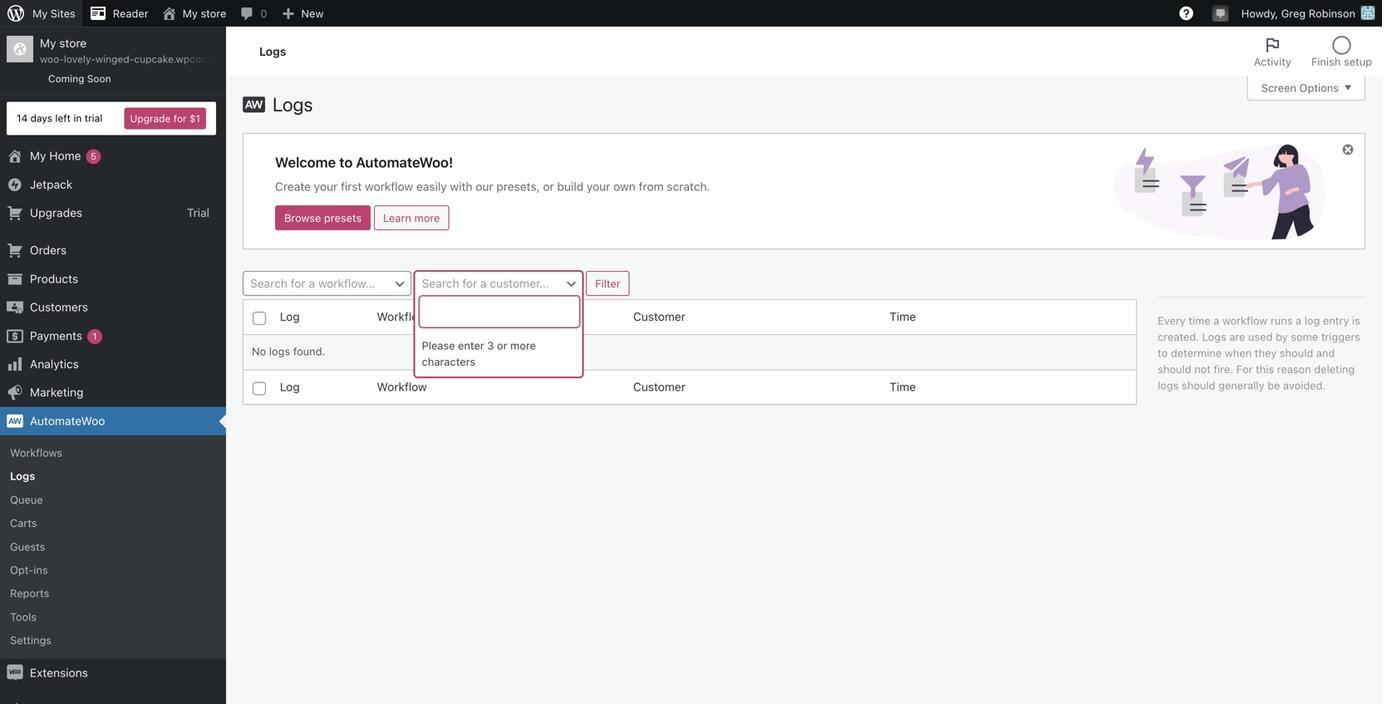 Task type: describe. For each thing, give the bounding box(es) containing it.
reader link
[[82, 0, 155, 27]]

screen options
[[1262, 81, 1340, 94]]

2 vertical spatial should
[[1183, 379, 1216, 392]]

triggers
[[1322, 331, 1361, 343]]

soon
[[87, 73, 111, 84]]

not
[[1195, 363, 1212, 376]]

learn
[[383, 212, 412, 224]]

and
[[1317, 347, 1336, 359]]

workflows link
[[0, 441, 226, 465]]

browse presets
[[284, 212, 362, 224]]

ins
[[33, 564, 48, 576]]

finish
[[1312, 55, 1342, 68]]

logs link
[[0, 465, 226, 488]]

activity button
[[1245, 27, 1302, 77]]

my store link
[[155, 0, 233, 27]]

extensions
[[30, 666, 88, 680]]

presets
[[324, 212, 362, 224]]

my store
[[183, 7, 226, 20]]

our
[[476, 180, 494, 193]]

analytics
[[30, 357, 79, 371]]

upgrade
[[130, 113, 171, 124]]

analytics link
[[0, 350, 226, 378]]

learn more link
[[374, 206, 449, 231]]

logs up the welcome
[[273, 93, 313, 116]]

customers
[[30, 300, 88, 314]]

2 customer from the top
[[634, 380, 686, 394]]

please enter 3 or more characters
[[422, 339, 536, 368]]

products
[[30, 272, 78, 286]]

to inside "every time a workflow runs a log entry is created. logs are used by some triggers to determine when they should and should not fire. for this reason deleting logs should generally be avoided."
[[1158, 347, 1169, 359]]

my sites
[[32, 7, 76, 20]]

deleting
[[1315, 363, 1356, 376]]

0 link
[[233, 0, 274, 27]]

reason
[[1278, 363, 1312, 376]]

payments 1
[[30, 329, 97, 342]]

reader
[[113, 7, 149, 20]]

setup
[[1345, 55, 1373, 68]]

no logs found.
[[252, 345, 325, 357]]

upgrade for $1 button
[[124, 108, 206, 129]]

workflow for first
[[365, 180, 413, 193]]

in
[[73, 112, 82, 124]]

scratch.
[[667, 180, 711, 193]]

logs down 0
[[259, 45, 286, 58]]

$1
[[189, 113, 200, 124]]

log
[[1305, 314, 1321, 327]]

2 log from the top
[[280, 380, 300, 394]]

14
[[17, 112, 28, 124]]

home
[[49, 149, 81, 163]]

screen
[[1262, 81, 1297, 94]]

customers link
[[0, 293, 226, 322]]

1 time from the top
[[890, 310, 917, 324]]

queue
[[10, 493, 43, 506]]

jetpack link
[[0, 170, 226, 199]]

logs inside "every time a workflow runs a log entry is created. logs are used by some triggers to determine when they should and should not fire. for this reason deleting logs should generally be avoided."
[[1158, 379, 1180, 392]]

0 vertical spatial should
[[1280, 347, 1314, 359]]

0 horizontal spatial more
[[415, 212, 440, 224]]

search for a workflow…
[[250, 277, 375, 290]]

1 horizontal spatial or
[[543, 180, 554, 193]]

2 your from the left
[[587, 180, 611, 193]]

greg
[[1282, 7, 1307, 20]]

howdy, greg robinson
[[1242, 7, 1356, 20]]

for for search for a workflow…
[[291, 277, 306, 290]]

for for search for a customer…
[[463, 277, 478, 290]]

robinson
[[1310, 7, 1356, 20]]

a left log on the right top
[[1296, 314, 1302, 327]]

0
[[261, 7, 267, 20]]

time
[[1189, 314, 1211, 327]]

every time a workflow runs a log entry is created. logs are used by some triggers to determine when they should and should not fire. for this reason deleting logs should generally be avoided.
[[1158, 314, 1361, 392]]

Search for a workflow… text field
[[244, 272, 411, 297]]

with
[[450, 180, 473, 193]]

store for my store
[[201, 7, 226, 20]]

found.
[[293, 345, 325, 357]]

1 log from the top
[[280, 310, 300, 324]]

used
[[1249, 331, 1274, 343]]

browse
[[284, 212, 321, 224]]

marketing link
[[0, 378, 226, 407]]

store for my store woo-lovely-winged-cupcake.wpcomstaging.com coming soon
[[59, 36, 87, 50]]

settings link
[[0, 629, 226, 652]]

payments
[[30, 329, 82, 342]]

Search for a customer… field
[[415, 271, 583, 297]]

tools link
[[0, 605, 226, 629]]

1 vertical spatial should
[[1158, 363, 1192, 376]]

queue link
[[0, 488, 226, 512]]

new link
[[274, 0, 330, 27]]

howdy,
[[1242, 7, 1279, 20]]

be
[[1268, 379, 1281, 392]]

jetpack
[[30, 177, 73, 191]]

tab list containing activity
[[1245, 27, 1383, 77]]

cupcake.wpcomstaging.com
[[134, 53, 268, 65]]

lovely-
[[64, 53, 96, 65]]

finish setup button
[[1302, 27, 1383, 77]]

determine
[[1171, 347, 1223, 359]]

logs inside "every time a workflow runs a log entry is created. logs are used by some triggers to determine when they should and should not fire. for this reason deleting logs should generally be avoided."
[[1203, 331, 1227, 343]]

5
[[91, 151, 96, 162]]

or inside please enter 3 or more characters
[[497, 339, 508, 352]]

automatewoo link
[[0, 407, 226, 435]]



Task type: locate. For each thing, give the bounding box(es) containing it.
a for workflow…
[[309, 277, 315, 290]]

0 vertical spatial time
[[890, 310, 917, 324]]

days
[[30, 112, 52, 124]]

workflows
[[10, 447, 62, 459]]

a inside text field
[[481, 277, 487, 290]]

0 horizontal spatial or
[[497, 339, 508, 352]]

upgrades
[[30, 206, 82, 220]]

your left own
[[587, 180, 611, 193]]

for
[[174, 113, 187, 124], [291, 277, 306, 290], [463, 277, 478, 290]]

or left build
[[543, 180, 554, 193]]

welcome to automatewoo!
[[275, 154, 453, 170]]

my for my store
[[183, 7, 198, 20]]

tab list
[[1245, 27, 1383, 77]]

0 horizontal spatial workflow
[[365, 180, 413, 193]]

logs down time
[[1203, 331, 1227, 343]]

1 horizontal spatial workflow
[[1223, 314, 1268, 327]]

more right 3
[[511, 339, 536, 352]]

0 vertical spatial customer
[[634, 310, 686, 324]]

when
[[1226, 347, 1252, 359]]

enter
[[458, 339, 485, 352]]

should down determine
[[1158, 363, 1192, 376]]

opt-ins link
[[0, 558, 226, 582]]

activity
[[1255, 55, 1292, 68]]

settings
[[10, 634, 52, 647]]

a right time
[[1214, 314, 1220, 327]]

1 vertical spatial logs
[[1158, 379, 1180, 392]]

orders link
[[0, 236, 226, 265]]

0 vertical spatial workflow
[[377, 310, 427, 324]]

0 horizontal spatial your
[[314, 180, 338, 193]]

upgrade for $1
[[130, 113, 200, 124]]

0 horizontal spatial to
[[339, 154, 353, 170]]

logs right no
[[269, 345, 290, 357]]

products link
[[0, 265, 226, 293]]

1 vertical spatial workflow
[[1223, 314, 1268, 327]]

0 vertical spatial workflow
[[365, 180, 413, 193]]

for left customer…
[[463, 277, 478, 290]]

more inside please enter 3 or more characters
[[511, 339, 536, 352]]

characters
[[422, 356, 476, 368]]

should down the "not"
[[1183, 379, 1216, 392]]

opt-
[[10, 564, 33, 576]]

for inside button
[[174, 113, 187, 124]]

trial
[[85, 112, 103, 124]]

1 horizontal spatial logs
[[1158, 379, 1180, 392]]

a left workflow…
[[309, 277, 315, 290]]

some
[[1292, 331, 1319, 343]]

entry
[[1324, 314, 1350, 327]]

0 vertical spatial or
[[543, 180, 554, 193]]

1 vertical spatial more
[[511, 339, 536, 352]]

0 vertical spatial to
[[339, 154, 353, 170]]

1 vertical spatial customer
[[634, 380, 686, 394]]

workflow for a
[[1223, 314, 1268, 327]]

1 vertical spatial time
[[890, 380, 917, 394]]

a for customer…
[[481, 277, 487, 290]]

my for my home 5
[[30, 149, 46, 163]]

for left $1
[[174, 113, 187, 124]]

orders
[[30, 243, 67, 257]]

1 your from the left
[[314, 180, 338, 193]]

search inside 'search for a workflow…' "text box"
[[250, 277, 288, 290]]

please enter 3 or more characters alert
[[415, 331, 583, 377]]

workflow
[[377, 310, 427, 324], [377, 380, 427, 394]]

to down created.
[[1158, 347, 1169, 359]]

14 days left in trial
[[17, 112, 103, 124]]

logs inside logs link
[[10, 470, 35, 483]]

welcome
[[275, 154, 336, 170]]

1 horizontal spatial for
[[291, 277, 306, 290]]

workflow up please
[[377, 310, 427, 324]]

my
[[32, 7, 48, 20], [183, 7, 198, 20], [40, 36, 56, 50], [30, 149, 46, 163]]

carts
[[10, 517, 37, 529]]

workflow up are in the top of the page
[[1223, 314, 1268, 327]]

for
[[1237, 363, 1254, 376]]

1 vertical spatial or
[[497, 339, 508, 352]]

1 workflow from the top
[[377, 310, 427, 324]]

my for my store woo-lovely-winged-cupcake.wpcomstaging.com coming soon
[[40, 36, 56, 50]]

toolbar navigation
[[0, 0, 1383, 30]]

a
[[309, 277, 315, 290], [481, 277, 487, 290], [1214, 314, 1220, 327], [1296, 314, 1302, 327]]

1 horizontal spatial store
[[201, 7, 226, 20]]

2 workflow from the top
[[377, 380, 427, 394]]

0 vertical spatial log
[[280, 310, 300, 324]]

2 search from the left
[[422, 277, 459, 290]]

finish setup
[[1312, 55, 1373, 68]]

search up please
[[422, 277, 459, 290]]

search up no
[[250, 277, 288, 290]]

for left workflow…
[[291, 277, 306, 290]]

store inside my store link
[[201, 7, 226, 20]]

1 horizontal spatial your
[[587, 180, 611, 193]]

logs
[[269, 345, 290, 357], [1158, 379, 1180, 392]]

winged-
[[96, 53, 134, 65]]

for inside text field
[[463, 277, 478, 290]]

browse presets link
[[275, 206, 371, 231]]

1 vertical spatial to
[[1158, 347, 1169, 359]]

guests
[[10, 540, 45, 553]]

or
[[543, 180, 554, 193], [497, 339, 508, 352]]

reports link
[[0, 582, 226, 605]]

trial
[[187, 206, 210, 220]]

coming
[[48, 73, 84, 84]]

screen options button
[[1248, 76, 1366, 101]]

None text field
[[420, 296, 580, 328]]

3
[[488, 339, 494, 352]]

customer…
[[490, 277, 549, 290]]

my store woo-lovely-winged-cupcake.wpcomstaging.com coming soon
[[40, 36, 268, 84]]

for for upgrade for $1
[[174, 113, 187, 124]]

1 search from the left
[[250, 277, 288, 290]]

store up "lovely-"
[[59, 36, 87, 50]]

Search for a workflow… field
[[243, 271, 412, 297]]

avoided.
[[1284, 379, 1327, 392]]

a left customer…
[[481, 277, 487, 290]]

my home 5
[[30, 149, 96, 163]]

None submit
[[586, 271, 630, 296]]

marketing
[[30, 386, 84, 399]]

my left home
[[30, 149, 46, 163]]

runs
[[1271, 314, 1294, 327]]

created.
[[1158, 331, 1200, 343]]

your left first
[[314, 180, 338, 193]]

Search for a customer… text field
[[415, 272, 583, 297]]

create
[[275, 180, 311, 193]]

my left sites
[[32, 7, 48, 20]]

presets,
[[497, 180, 540, 193]]

automatewoo!
[[356, 154, 453, 170]]

None checkbox
[[253, 312, 266, 325]]

None checkbox
[[253, 382, 266, 395]]

workflow inside "every time a workflow runs a log entry is created. logs are used by some triggers to determine when they should and should not fire. for this reason deleting logs should generally be avoided."
[[1223, 314, 1268, 327]]

store inside my store woo-lovely-winged-cupcake.wpcomstaging.com coming soon
[[59, 36, 87, 50]]

own
[[614, 180, 636, 193]]

1 horizontal spatial more
[[511, 339, 536, 352]]

my for my sites
[[32, 7, 48, 20]]

log up no logs found.
[[280, 310, 300, 324]]

0 vertical spatial more
[[415, 212, 440, 224]]

opt-ins
[[10, 564, 48, 576]]

learn more
[[383, 212, 440, 224]]

extensions link
[[0, 659, 226, 687]]

1 horizontal spatial search
[[422, 277, 459, 290]]

from
[[639, 180, 664, 193]]

1 vertical spatial store
[[59, 36, 87, 50]]

a inside "text box"
[[309, 277, 315, 290]]

1 vertical spatial workflow
[[377, 380, 427, 394]]

left
[[55, 112, 71, 124]]

0 horizontal spatial search
[[250, 277, 288, 290]]

guests link
[[0, 535, 226, 558]]

my inside my store woo-lovely-winged-cupcake.wpcomstaging.com coming soon
[[40, 36, 56, 50]]

logs down determine
[[1158, 379, 1180, 392]]

more right learn
[[415, 212, 440, 224]]

should up reason
[[1280, 347, 1314, 359]]

store left '0' link
[[201, 7, 226, 20]]

search
[[250, 277, 288, 290], [422, 277, 459, 290]]

2 horizontal spatial for
[[463, 277, 478, 290]]

every
[[1158, 314, 1186, 327]]

automatewoo
[[30, 414, 105, 428]]

my up cupcake.wpcomstaging.com
[[183, 7, 198, 20]]

fire.
[[1215, 363, 1234, 376]]

2 time from the top
[[890, 380, 917, 394]]

workflow down characters
[[377, 380, 427, 394]]

search inside search for a customer… text field
[[422, 277, 459, 290]]

0 horizontal spatial for
[[174, 113, 187, 124]]

search for search for a workflow…
[[250, 277, 288, 290]]

woo-
[[40, 53, 64, 65]]

a for workflow
[[1214, 314, 1220, 327]]

notification image
[[1215, 6, 1228, 19]]

0 horizontal spatial logs
[[269, 345, 290, 357]]

to up first
[[339, 154, 353, 170]]

for inside "text box"
[[291, 277, 306, 290]]

easily
[[417, 180, 447, 193]]

this
[[1257, 363, 1275, 376]]

1 customer from the top
[[634, 310, 686, 324]]

0 vertical spatial store
[[201, 7, 226, 20]]

1 vertical spatial log
[[280, 380, 300, 394]]

search for search for a customer…
[[422, 277, 459, 290]]

0 horizontal spatial store
[[59, 36, 87, 50]]

or right 3
[[497, 339, 508, 352]]

main menu navigation
[[0, 27, 268, 704]]

please
[[422, 339, 455, 352]]

generally
[[1219, 379, 1265, 392]]

my up woo-
[[40, 36, 56, 50]]

time
[[890, 310, 917, 324], [890, 380, 917, 394]]

your
[[314, 180, 338, 193], [587, 180, 611, 193]]

log down no logs found.
[[280, 380, 300, 394]]

logs up queue
[[10, 470, 35, 483]]

1 horizontal spatial to
[[1158, 347, 1169, 359]]

more
[[415, 212, 440, 224], [511, 339, 536, 352]]

are
[[1230, 331, 1246, 343]]

tools
[[10, 611, 37, 623]]

workflow down automatewoo!
[[365, 180, 413, 193]]

to
[[339, 154, 353, 170], [1158, 347, 1169, 359]]

0 vertical spatial logs
[[269, 345, 290, 357]]



Task type: vqa. For each thing, say whether or not it's contained in the screenshot.
Help in the bottom of the page
no



